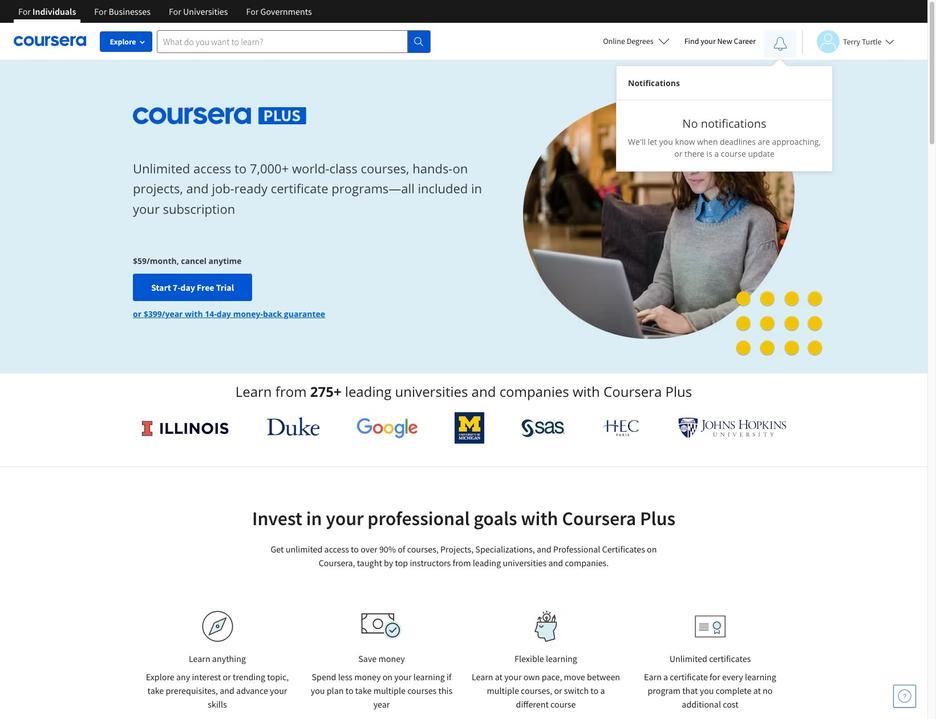 Task type: describe. For each thing, give the bounding box(es) containing it.
$59
[[133, 256, 147, 267]]

unlimited for unlimited certificates
[[670, 653, 708, 665]]

explore for explore
[[110, 37, 136, 47]]

terry turtle
[[843, 36, 882, 47]]

trending
[[233, 672, 265, 683]]

job-
[[212, 180, 234, 197]]

your inside learn at your own pace, move between multiple courses, or switch to a different course
[[505, 672, 522, 683]]

update
[[748, 148, 775, 159]]

1 vertical spatial coursera
[[562, 507, 636, 531]]

top
[[395, 558, 408, 569]]

are
[[758, 136, 770, 147]]

unlimited access to 7,000+ world-class courses, hands-on projects, and job-ready certificate programs—all included in your subscription
[[133, 160, 482, 217]]

for businesses
[[94, 6, 151, 17]]

learn for learn anything
[[189, 653, 210, 665]]

know
[[675, 136, 695, 147]]

learn for learn from 275+ leading universities and companies with coursera plus
[[236, 382, 272, 401]]

learn for learn at your own pace, move between multiple courses, or switch to a different course
[[472, 672, 493, 683]]

specializations,
[[476, 544, 535, 555]]

pace,
[[542, 672, 562, 683]]

flexible learning
[[515, 653, 577, 665]]

your inside find your new career link
[[701, 36, 716, 46]]

johns hopkins university image
[[679, 418, 787, 439]]

explore button
[[100, 31, 152, 52]]

0 horizontal spatial universities
[[395, 382, 468, 401]]

learn anything image
[[202, 611, 233, 643]]

7,000+
[[250, 160, 289, 177]]

is
[[707, 148, 713, 159]]

a inside earn a certificate for every learning program that you complete at no additional cost
[[664, 672, 668, 683]]

online degrees button
[[594, 29, 679, 54]]

courses, inside unlimited access to 7,000+ world-class courses, hands-on projects, and job-ready certificate programs—all included in your subscription
[[361, 160, 409, 177]]

and inside explore any interest or trending topic, take prerequisites, and advance your skills
[[220, 685, 234, 697]]

coursera plus image
[[133, 107, 307, 124]]

course inside learn at your own pace, move between multiple courses, or switch to a different course
[[551, 699, 576, 710]]

spend
[[312, 672, 336, 683]]

to inside unlimited access to 7,000+ world-class courses, hands-on projects, and job-ready certificate programs—all included in your subscription
[[235, 160, 247, 177]]

subscription
[[163, 200, 235, 217]]

earn a certificate for every learning program that you complete at no additional cost
[[644, 672, 777, 710]]

invest
[[252, 507, 302, 531]]

0 horizontal spatial from
[[276, 382, 307, 401]]

90%
[[379, 544, 396, 555]]

skills
[[208, 699, 227, 710]]

unlimited certificates image
[[695, 615, 726, 638]]

we'll
[[628, 136, 646, 147]]

1 vertical spatial day
[[217, 309, 231, 320]]

courses, inside get unlimited access to over 90% of courses, projects, specializations, and professional certificates on coursera, taught by top instructors from leading universities and companies.
[[407, 544, 439, 555]]

companies
[[500, 382, 569, 401]]

turtle
[[862, 36, 882, 47]]

certificates
[[602, 544, 645, 555]]

explore any interest or trending topic, take prerequisites, and advance your skills
[[146, 672, 289, 710]]

of
[[398, 544, 405, 555]]

professional
[[368, 507, 470, 531]]

anytime
[[209, 256, 242, 267]]

earn
[[644, 672, 662, 683]]

move
[[564, 672, 585, 683]]

start 7-day free trial button
[[133, 274, 252, 301]]

money-
[[233, 309, 263, 320]]

learn from 275+ leading universities and companies with coursera plus
[[236, 382, 692, 401]]

on inside unlimited access to 7,000+ world-class courses, hands-on projects, and job-ready certificate programs—all included in your subscription
[[453, 160, 468, 177]]

degrees
[[627, 36, 654, 46]]

access inside unlimited access to 7,000+ world-class courses, hands-on projects, and job-ready certificate programs—all included in your subscription
[[193, 160, 231, 177]]

individuals
[[33, 6, 76, 17]]

spend less money on your learning if you plan to take multiple courses this year
[[311, 672, 453, 710]]

1 horizontal spatial learning
[[546, 653, 577, 665]]

duke university image
[[267, 418, 320, 436]]

plan
[[327, 685, 344, 697]]

0 vertical spatial money
[[379, 653, 405, 665]]

multiple inside spend less money on your learning if you plan to take multiple courses this year
[[374, 685, 406, 697]]

flexible learning image
[[526, 611, 566, 643]]

by
[[384, 558, 393, 569]]

sas image
[[522, 419, 565, 437]]

additional
[[682, 699, 721, 710]]

banner navigation
[[9, 0, 321, 31]]

governments
[[261, 6, 312, 17]]

0 vertical spatial plus
[[666, 382, 692, 401]]

explore for explore any interest or trending topic, take prerequisites, and advance your skills
[[146, 672, 174, 683]]

find your new career
[[685, 36, 756, 46]]

topic,
[[267, 672, 289, 683]]

on inside get unlimited access to over 90% of courses, projects, specializations, and professional certificates on coursera, taught by top instructors from leading universities and companies.
[[647, 544, 657, 555]]

different
[[516, 699, 549, 710]]

guarantee
[[284, 309, 325, 320]]

for governments
[[246, 6, 312, 17]]

instructors
[[410, 558, 451, 569]]

1 vertical spatial in
[[306, 507, 322, 531]]

take inside spend less money on your learning if you plan to take multiple courses this year
[[355, 685, 372, 697]]

or inside notifications no notifications we'll let you know when deadlines are approaching, or there is a course update
[[675, 148, 683, 159]]

if
[[447, 672, 452, 683]]

or $399 /year with 14-day money-back guarantee
[[133, 309, 325, 320]]

for for governments
[[246, 6, 259, 17]]

goals
[[474, 507, 517, 531]]

universities inside get unlimited access to over 90% of courses, projects, specializations, and professional certificates on coursera, taught by top instructors from leading universities and companies.
[[503, 558, 547, 569]]

class
[[330, 160, 358, 177]]

university of illinois at urbana-champaign image
[[141, 419, 230, 437]]

1 vertical spatial plus
[[640, 507, 676, 531]]

find
[[685, 36, 699, 46]]

and up university of michigan image
[[472, 382, 496, 401]]

get unlimited access to over 90% of courses, projects, specializations, and professional certificates on coursera, taught by top instructors from leading universities and companies.
[[271, 544, 657, 569]]

or inside explore any interest or trending topic, take prerequisites, and advance your skills
[[223, 672, 231, 683]]

275+
[[310, 382, 342, 401]]

professional
[[553, 544, 601, 555]]

coursera,
[[319, 558, 355, 569]]

taught
[[357, 558, 382, 569]]

in inside unlimited access to 7,000+ world-class courses, hands-on projects, and job-ready certificate programs—all included in your subscription
[[471, 180, 482, 197]]

let
[[648, 136, 657, 147]]

invest in your professional goals with coursera plus
[[252, 507, 676, 531]]

14-
[[205, 309, 217, 320]]

interest
[[192, 672, 221, 683]]

unlimited certificates
[[670, 653, 751, 665]]

businesses
[[109, 6, 151, 17]]

companies.
[[565, 558, 609, 569]]

complete
[[716, 685, 752, 697]]



Task type: locate. For each thing, give the bounding box(es) containing it.
0 horizontal spatial certificate
[[271, 180, 329, 197]]

certificate inside unlimited access to 7,000+ world-class courses, hands-on projects, and job-ready certificate programs—all included in your subscription
[[271, 180, 329, 197]]

1 vertical spatial unlimited
[[670, 653, 708, 665]]

coursera up professional
[[562, 507, 636, 531]]

for for universities
[[169, 6, 181, 17]]

or down the anything
[[223, 672, 231, 683]]

your inside explore any interest or trending topic, take prerequisites, and advance your skills
[[270, 685, 287, 697]]

switch
[[564, 685, 589, 697]]

0 vertical spatial coursera
[[604, 382, 662, 401]]

7-
[[173, 282, 181, 293]]

0 vertical spatial course
[[721, 148, 746, 159]]

1 horizontal spatial at
[[754, 685, 761, 697]]

you right let
[[660, 136, 673, 147]]

take left prerequisites,
[[148, 685, 164, 697]]

1 horizontal spatial in
[[471, 180, 482, 197]]

3 for from the left
[[169, 6, 181, 17]]

1 horizontal spatial unlimited
[[670, 653, 708, 665]]

1 horizontal spatial certificate
[[670, 672, 708, 683]]

projects,
[[133, 180, 183, 197]]

universities down 'specializations,'
[[503, 558, 547, 569]]

explore left any
[[146, 672, 174, 683]]

terry
[[843, 36, 861, 47]]

your inside unlimited access to 7,000+ world-class courses, hands-on projects, and job-ready certificate programs—all included in your subscription
[[133, 200, 160, 217]]

0 horizontal spatial with
[[185, 309, 203, 320]]

projects,
[[441, 544, 474, 555]]

1 horizontal spatial learn
[[236, 382, 272, 401]]

on
[[453, 160, 468, 177], [647, 544, 657, 555], [383, 672, 393, 683]]

0 vertical spatial unlimited
[[133, 160, 190, 177]]

access inside get unlimited access to over 90% of courses, projects, specializations, and professional certificates on coursera, taught by top instructors from leading universities and companies.
[[324, 544, 349, 555]]

2 for from the left
[[94, 6, 107, 17]]

from down projects,
[[453, 558, 471, 569]]

1 horizontal spatial multiple
[[487, 685, 519, 697]]

courses, inside learn at your own pace, move between multiple courses, or switch to a different course
[[521, 685, 553, 697]]

hec paris image
[[602, 417, 642, 440]]

0 vertical spatial with
[[185, 309, 203, 320]]

0 vertical spatial on
[[453, 160, 468, 177]]

and up the subscription
[[186, 180, 209, 197]]

or left $399
[[133, 309, 142, 320]]

your inside spend less money on your learning if you plan to take multiple courses this year
[[394, 672, 412, 683]]

money
[[379, 653, 405, 665], [355, 672, 381, 683]]

/year
[[162, 309, 183, 320]]

2 vertical spatial a
[[601, 685, 605, 697]]

trial
[[216, 282, 234, 293]]

4 for from the left
[[246, 6, 259, 17]]

1 vertical spatial from
[[453, 558, 471, 569]]

1 horizontal spatial with
[[521, 507, 558, 531]]

learning for spend less money on your learning if you plan to take multiple courses this year
[[414, 672, 445, 683]]

take inside explore any interest or trending topic, take prerequisites, and advance your skills
[[148, 685, 164, 697]]

or down know
[[675, 148, 683, 159]]

leading
[[345, 382, 392, 401], [473, 558, 501, 569]]

1 vertical spatial at
[[754, 685, 761, 697]]

google image
[[356, 418, 418, 439]]

a
[[715, 148, 719, 159], [664, 672, 668, 683], [601, 685, 605, 697]]

and left professional
[[537, 544, 552, 555]]

ready
[[234, 180, 268, 197]]

1 vertical spatial explore
[[146, 672, 174, 683]]

for left 'governments'
[[246, 6, 259, 17]]

from
[[276, 382, 307, 401], [453, 558, 471, 569]]

for for individuals
[[18, 6, 31, 17]]

0 horizontal spatial access
[[193, 160, 231, 177]]

0 horizontal spatial a
[[601, 685, 605, 697]]

0 horizontal spatial course
[[551, 699, 576, 710]]

from inside get unlimited access to over 90% of courses, projects, specializations, and professional certificates on coursera, taught by top instructors from leading universities and companies.
[[453, 558, 471, 569]]

deadlines
[[720, 136, 756, 147]]

start
[[151, 282, 171, 293]]

1 horizontal spatial day
[[217, 309, 231, 320]]

universities
[[395, 382, 468, 401], [503, 558, 547, 569]]

day inside button
[[181, 282, 195, 293]]

free
[[197, 282, 214, 293]]

approaching,
[[772, 136, 821, 147]]

1 horizontal spatial course
[[721, 148, 746, 159]]

learning
[[546, 653, 577, 665], [414, 672, 445, 683], [745, 672, 777, 683]]

0 vertical spatial from
[[276, 382, 307, 401]]

unlimited up projects,
[[133, 160, 190, 177]]

university of michigan image
[[455, 413, 485, 444]]

day left money-
[[217, 309, 231, 320]]

less
[[338, 672, 353, 683]]

at inside learn at your own pace, move between multiple courses, or switch to a different course
[[495, 672, 503, 683]]

money inside spend less money on your learning if you plan to take multiple courses this year
[[355, 672, 381, 683]]

to down between
[[591, 685, 599, 697]]

0 horizontal spatial at
[[495, 672, 503, 683]]

0 vertical spatial a
[[715, 148, 719, 159]]

0 vertical spatial universities
[[395, 382, 468, 401]]

2 take from the left
[[355, 685, 372, 697]]

1 horizontal spatial on
[[453, 160, 468, 177]]

1 vertical spatial with
[[573, 382, 600, 401]]

you inside earn a certificate for every learning program that you complete at no additional cost
[[700, 685, 714, 697]]

your down topic,
[[270, 685, 287, 697]]

0 horizontal spatial multiple
[[374, 685, 406, 697]]

0 horizontal spatial explore
[[110, 37, 136, 47]]

you down spend
[[311, 685, 325, 697]]

universities up university of michigan image
[[395, 382, 468, 401]]

when
[[698, 136, 718, 147]]

unlimited
[[286, 544, 323, 555]]

get
[[271, 544, 284, 555]]

0 horizontal spatial on
[[383, 672, 393, 683]]

in right included
[[471, 180, 482, 197]]

money right save
[[379, 653, 405, 665]]

2 horizontal spatial learn
[[472, 672, 493, 683]]

your right find
[[701, 36, 716, 46]]

0 horizontal spatial leading
[[345, 382, 392, 401]]

to inside learn at your own pace, move between multiple courses, or switch to a different course
[[591, 685, 599, 697]]

1 horizontal spatial you
[[660, 136, 673, 147]]

program
[[648, 685, 681, 697]]

certificates
[[709, 653, 751, 665]]

to left over
[[351, 544, 359, 555]]

2 horizontal spatial a
[[715, 148, 719, 159]]

2 horizontal spatial you
[[700, 685, 714, 697]]

learning up no
[[745, 672, 777, 683]]

to up ready
[[235, 160, 247, 177]]

help center image
[[898, 690, 912, 704]]

with
[[185, 309, 203, 320], [573, 382, 600, 401], [521, 507, 558, 531]]

at inside earn a certificate for every learning program that you complete at no additional cost
[[754, 685, 761, 697]]

this
[[439, 685, 453, 697]]

every
[[722, 672, 743, 683]]

$59 /month, cancel anytime
[[133, 256, 242, 267]]

take right plan
[[355, 685, 372, 697]]

2 vertical spatial learn
[[472, 672, 493, 683]]

for left businesses
[[94, 6, 107, 17]]

anything
[[212, 653, 246, 665]]

course down switch
[[551, 699, 576, 710]]

0 horizontal spatial you
[[311, 685, 325, 697]]

a inside learn at your own pace, move between multiple courses, or switch to a different course
[[601, 685, 605, 697]]

2 vertical spatial on
[[383, 672, 393, 683]]

terry turtle button
[[802, 30, 895, 53]]

1 vertical spatial course
[[551, 699, 576, 710]]

1 horizontal spatial take
[[355, 685, 372, 697]]

online degrees
[[603, 36, 654, 46]]

courses, up programs—all
[[361, 160, 409, 177]]

on down save money
[[383, 672, 393, 683]]

no
[[763, 685, 773, 697]]

learn inside learn at your own pace, move between multiple courses, or switch to a different course
[[472, 672, 493, 683]]

notifications no notifications we'll let you know when deadlines are approaching, or there is a course update
[[628, 78, 821, 159]]

any
[[176, 672, 190, 683]]

0 horizontal spatial day
[[181, 282, 195, 293]]

notifications
[[628, 78, 680, 88]]

certificate up that
[[670, 672, 708, 683]]

or down pace,
[[554, 685, 562, 697]]

2 vertical spatial courses,
[[521, 685, 553, 697]]

0 vertical spatial day
[[181, 282, 195, 293]]

in
[[471, 180, 482, 197], [306, 507, 322, 531]]

1 horizontal spatial access
[[324, 544, 349, 555]]

start 7-day free trial
[[151, 282, 234, 293]]

over
[[361, 544, 378, 555]]

1 vertical spatial money
[[355, 672, 381, 683]]

online
[[603, 36, 625, 46]]

save money
[[359, 653, 405, 665]]

learn anything
[[189, 653, 246, 665]]

on inside spend less money on your learning if you plan to take multiple courses this year
[[383, 672, 393, 683]]

1 vertical spatial universities
[[503, 558, 547, 569]]

for left universities
[[169, 6, 181, 17]]

0 vertical spatial leading
[[345, 382, 392, 401]]

cost
[[723, 699, 739, 710]]

certificate inside earn a certificate for every learning program that you complete at no additional cost
[[670, 672, 708, 683]]

1 vertical spatial learn
[[189, 653, 210, 665]]

course down "deadlines"
[[721, 148, 746, 159]]

0 horizontal spatial in
[[306, 507, 322, 531]]

for universities
[[169, 6, 228, 17]]

save
[[359, 653, 377, 665]]

coursera up hec paris image
[[604, 382, 662, 401]]

save money image
[[361, 613, 402, 640]]

1 vertical spatial access
[[324, 544, 349, 555]]

with right companies
[[573, 382, 600, 401]]

unlimited up that
[[670, 653, 708, 665]]

programs—all
[[332, 180, 415, 197]]

leading up google image at the left of the page
[[345, 382, 392, 401]]

access up coursera,
[[324, 544, 349, 555]]

that
[[683, 685, 698, 697]]

and
[[186, 180, 209, 197], [472, 382, 496, 401], [537, 544, 552, 555], [549, 558, 563, 569], [220, 685, 234, 697]]

1 horizontal spatial a
[[664, 672, 668, 683]]

at left own
[[495, 672, 503, 683]]

and inside unlimited access to 7,000+ world-class courses, hands-on projects, and job-ready certificate programs—all included in your subscription
[[186, 180, 209, 197]]

universities
[[183, 6, 228, 17]]

1 take from the left
[[148, 685, 164, 697]]

world-
[[292, 160, 330, 177]]

in up 'unlimited'
[[306, 507, 322, 531]]

explore down for businesses
[[110, 37, 136, 47]]

or
[[675, 148, 683, 159], [133, 309, 142, 320], [223, 672, 231, 683], [554, 685, 562, 697]]

learning up courses
[[414, 672, 445, 683]]

year
[[374, 699, 390, 710]]

access
[[193, 160, 231, 177], [324, 544, 349, 555]]

on up included
[[453, 160, 468, 177]]

from left 275+
[[276, 382, 307, 401]]

$399
[[144, 309, 162, 320]]

your left own
[[505, 672, 522, 683]]

a down between
[[601, 685, 605, 697]]

2 horizontal spatial on
[[647, 544, 657, 555]]

0 vertical spatial courses,
[[361, 160, 409, 177]]

2 horizontal spatial with
[[573, 382, 600, 401]]

0 vertical spatial learn
[[236, 382, 272, 401]]

your up courses
[[394, 672, 412, 683]]

your down projects,
[[133, 200, 160, 217]]

to right plan
[[346, 685, 354, 697]]

and up skills
[[220, 685, 234, 697]]

or inside learn at your own pace, move between multiple courses, or switch to a different course
[[554, 685, 562, 697]]

1 horizontal spatial from
[[453, 558, 471, 569]]

learn
[[236, 382, 272, 401], [189, 653, 210, 665], [472, 672, 493, 683]]

with right goals
[[521, 507, 558, 531]]

at left no
[[754, 685, 761, 697]]

at
[[495, 672, 503, 683], [754, 685, 761, 697]]

multiple inside learn at your own pace, move between multiple courses, or switch to a different course
[[487, 685, 519, 697]]

2 vertical spatial with
[[521, 507, 558, 531]]

What do you want to learn? text field
[[157, 30, 408, 53]]

to inside spend less money on your learning if you plan to take multiple courses this year
[[346, 685, 354, 697]]

learning inside earn a certificate for every learning program that you complete at no additional cost
[[745, 672, 777, 683]]

1 horizontal spatial explore
[[146, 672, 174, 683]]

learn up duke university image
[[236, 382, 272, 401]]

unlimited inside unlimited access to 7,000+ world-class courses, hands-on projects, and job-ready certificate programs—all included in your subscription
[[133, 160, 190, 177]]

a inside notifications no notifications we'll let you know when deadlines are approaching, or there is a course update
[[715, 148, 719, 159]]

a right is
[[715, 148, 719, 159]]

you up the 'additional'
[[700, 685, 714, 697]]

on right certificates at the right bottom of page
[[647, 544, 657, 555]]

explore
[[110, 37, 136, 47], [146, 672, 174, 683]]

included
[[418, 180, 468, 197]]

1 vertical spatial on
[[647, 544, 657, 555]]

1 horizontal spatial leading
[[473, 558, 501, 569]]

1 vertical spatial certificate
[[670, 672, 708, 683]]

no
[[683, 116, 698, 131]]

coursera image
[[14, 32, 86, 50]]

your up over
[[326, 507, 364, 531]]

learning for earn a certificate for every learning program that you complete at no additional cost
[[745, 672, 777, 683]]

unlimited for unlimited access to 7,000+ world-class courses, hands-on projects, and job-ready certificate programs—all included in your subscription
[[133, 160, 190, 177]]

certificate
[[271, 180, 329, 197], [670, 672, 708, 683]]

for for businesses
[[94, 6, 107, 17]]

for
[[710, 672, 721, 683]]

2 multiple from the left
[[487, 685, 519, 697]]

between
[[587, 672, 620, 683]]

courses, up instructors
[[407, 544, 439, 555]]

new
[[718, 36, 733, 46]]

explore inside popup button
[[110, 37, 136, 47]]

1 multiple from the left
[[374, 685, 406, 697]]

you inside spend less money on your learning if you plan to take multiple courses this year
[[311, 685, 325, 697]]

0 vertical spatial access
[[193, 160, 231, 177]]

1 horizontal spatial universities
[[503, 558, 547, 569]]

your
[[701, 36, 716, 46], [133, 200, 160, 217], [326, 507, 364, 531], [394, 672, 412, 683], [505, 672, 522, 683], [270, 685, 287, 697]]

access up job-
[[193, 160, 231, 177]]

multiple up different
[[487, 685, 519, 697]]

for left individuals
[[18, 6, 31, 17]]

learning inside spend less money on your learning if you plan to take multiple courses this year
[[414, 672, 445, 683]]

for
[[18, 6, 31, 17], [94, 6, 107, 17], [169, 6, 181, 17], [246, 6, 259, 17]]

2 horizontal spatial learning
[[745, 672, 777, 683]]

/month,
[[147, 256, 179, 267]]

0 horizontal spatial learn
[[189, 653, 210, 665]]

1 vertical spatial courses,
[[407, 544, 439, 555]]

learn at your own pace, move between multiple courses, or switch to a different course
[[472, 672, 620, 710]]

for individuals
[[18, 6, 76, 17]]

multiple
[[374, 685, 406, 697], [487, 685, 519, 697]]

and down professional
[[549, 558, 563, 569]]

multiple up year
[[374, 685, 406, 697]]

learn up interest
[[189, 653, 210, 665]]

leading down 'specializations,'
[[473, 558, 501, 569]]

0 vertical spatial at
[[495, 672, 503, 683]]

0 horizontal spatial learning
[[414, 672, 445, 683]]

there
[[685, 148, 705, 159]]

learning up pace,
[[546, 653, 577, 665]]

learn right if
[[472, 672, 493, 683]]

find your new career link
[[679, 34, 762, 49]]

courses
[[408, 685, 437, 697]]

money down save
[[355, 672, 381, 683]]

a right earn at the bottom
[[664, 672, 668, 683]]

to inside get unlimited access to over 90% of courses, projects, specializations, and professional certificates on coursera, taught by top instructors from leading universities and companies.
[[351, 544, 359, 555]]

None search field
[[157, 30, 431, 53]]

1 vertical spatial a
[[664, 672, 668, 683]]

0 horizontal spatial unlimited
[[133, 160, 190, 177]]

1 for from the left
[[18, 6, 31, 17]]

with left the 14-
[[185, 309, 203, 320]]

0 vertical spatial explore
[[110, 37, 136, 47]]

0 vertical spatial certificate
[[271, 180, 329, 197]]

course inside notifications no notifications we'll let you know when deadlines are approaching, or there is a course update
[[721, 148, 746, 159]]

certificate down world-
[[271, 180, 329, 197]]

1 vertical spatial leading
[[473, 558, 501, 569]]

courses, up different
[[521, 685, 553, 697]]

0 horizontal spatial take
[[148, 685, 164, 697]]

explore inside explore any interest or trending topic, take prerequisites, and advance your skills
[[146, 672, 174, 683]]

leading inside get unlimited access to over 90% of courses, projects, specializations, and professional certificates on coursera, taught by top instructors from leading universities and companies.
[[473, 558, 501, 569]]

day left the free
[[181, 282, 195, 293]]

hide notifications image
[[774, 37, 788, 51]]

0 vertical spatial in
[[471, 180, 482, 197]]

you inside notifications no notifications we'll let you know when deadlines are approaching, or there is a course update
[[660, 136, 673, 147]]



Task type: vqa. For each thing, say whether or not it's contained in the screenshot.
different
yes



